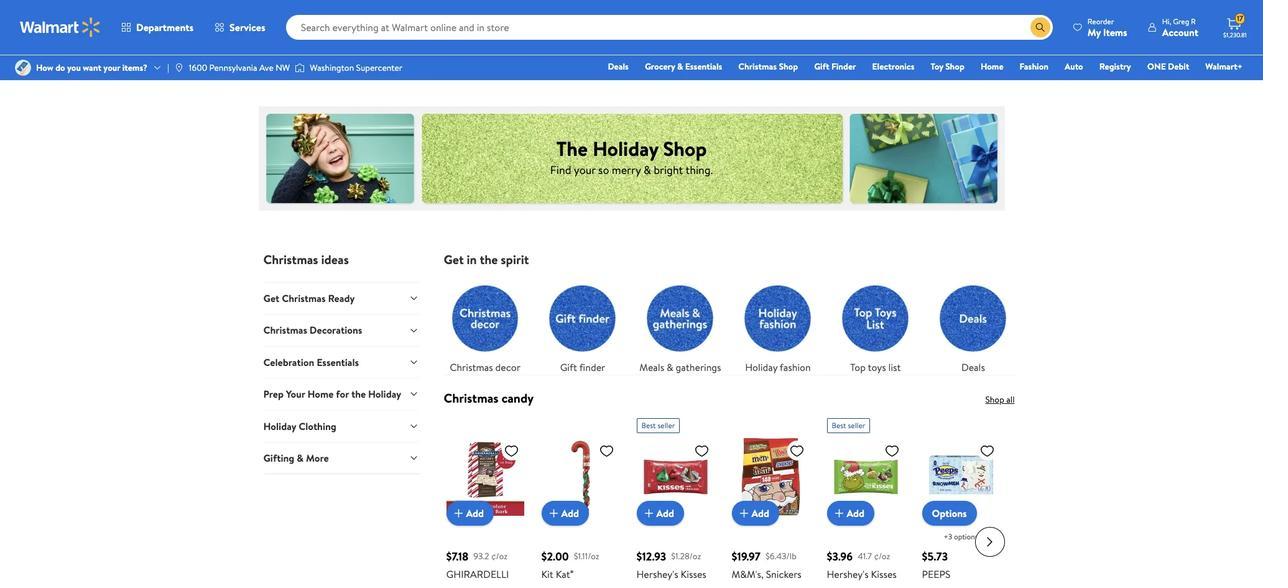 Task type: locate. For each thing, give the bounding box(es) containing it.
1 product group from the left
[[446, 414, 524, 582]]

1 horizontal spatial gift
[[815, 60, 830, 73]]

do
[[55, 62, 65, 74]]

add button up $3.96 on the bottom of the page
[[827, 502, 875, 526]]

add up '$2.00'
[[562, 507, 579, 521]]

2 add to cart image from the left
[[832, 507, 847, 521]]

2 kisses from the left
[[872, 568, 897, 582]]

¢/oz right 93.2
[[492, 551, 508, 563]]

services
[[230, 21, 265, 34]]

add to cart image for "m&m's, snickers & twix & milky way milk chocolate christmas candy variety pack - 140 ct" image
[[737, 507, 752, 521]]

1 horizontal spatial add to cart image
[[547, 507, 562, 521]]

1 vertical spatial your
[[574, 162, 596, 178]]

1 horizontal spatial get
[[444, 251, 464, 268]]

meals
[[640, 361, 665, 375]]

hershey's kisses milk chocolate christmas candy, bag 10.1 oz image
[[637, 439, 715, 516]]

christmas decorations
[[264, 324, 362, 338]]

for
[[336, 388, 349, 401]]

add to cart image for hershey's kisses grinch milk chocolate christmas candy, bag 9.5 oz image
[[832, 507, 847, 521]]

registry link
[[1094, 60, 1137, 73]]

best for $12.93
[[642, 421, 656, 431]]

¢/oz inside $3.96 41.7 ¢/oz hershey's kisses grinch mil
[[875, 551, 891, 563]]

1 horizontal spatial deals
[[962, 361, 986, 375]]

r
[[1192, 16, 1197, 26]]

how
[[36, 62, 53, 74]]

list
[[437, 268, 1023, 375]]

0 horizontal spatial hershey's
[[637, 568, 679, 582]]

add for $19.97
[[752, 507, 770, 521]]

5 product group from the left
[[827, 414, 905, 582]]

essentials up prep your home for the holiday dropdown button
[[317, 356, 359, 369]]

¢/oz inside the "$7.18 93.2 ¢/oz ghirardelli dark chocolat"
[[492, 551, 508, 563]]

5 add from the left
[[847, 507, 865, 521]]

 image right nw
[[295, 62, 305, 74]]

0 vertical spatial get
[[444, 251, 464, 268]]

gift left finder
[[815, 60, 830, 73]]

home left for
[[308, 388, 334, 401]]

christmas decorations button
[[264, 314, 419, 346]]

add button up '$2.00'
[[542, 502, 589, 526]]

gift finder link
[[542, 278, 624, 375]]

best up hershey's kisses grinch milk chocolate christmas candy, bag 9.5 oz image
[[832, 421, 847, 431]]

product group containing $5.73
[[923, 414, 1000, 582]]

0 horizontal spatial add to cart image
[[737, 507, 752, 521]]

add to cart image up $12.93
[[642, 507, 657, 521]]

0 horizontal spatial seller
[[658, 421, 675, 431]]

0 vertical spatial gift
[[815, 60, 830, 73]]

1 horizontal spatial ¢/oz
[[875, 551, 891, 563]]

electronics link
[[867, 60, 921, 73]]

christmas shop
[[739, 60, 798, 73]]

dark
[[446, 582, 467, 582]]

1 vertical spatial home
[[308, 388, 334, 401]]

Search search field
[[286, 15, 1053, 40]]

get left in
[[444, 251, 464, 268]]

add up $19.97
[[752, 507, 770, 521]]

hershey's down $3.96 on the bottom of the page
[[827, 568, 869, 582]]

ave
[[259, 62, 274, 74]]

your right want
[[104, 62, 120, 74]]

get down christmas ideas
[[264, 292, 280, 306]]

reorder my items
[[1088, 16, 1128, 39]]

kisses down $1.28/oz
[[681, 568, 707, 582]]

 image
[[295, 62, 305, 74], [174, 63, 184, 73]]

6 product group from the left
[[923, 414, 1000, 582]]

holiday
[[593, 135, 659, 162], [746, 361, 778, 375], [368, 388, 401, 401], [264, 420, 296, 433]]

clothing
[[299, 420, 337, 433]]

holiday fashion link
[[737, 278, 820, 375]]

christmas inside christmas decor link
[[450, 361, 493, 375]]

2 add from the left
[[562, 507, 579, 521]]

add to favorites list, peeps marshmallow snowmen, christmas candy, 3 count (1.5 ounce) image
[[980, 444, 995, 459]]

1 horizontal spatial home
[[981, 60, 1004, 73]]

get for get in the spirit
[[444, 251, 464, 268]]

1 horizontal spatial hershey's
[[827, 568, 869, 582]]

christmas inside christmas shop link
[[739, 60, 777, 73]]

$3.96
[[827, 549, 853, 565]]

gift
[[815, 60, 830, 73], [560, 361, 578, 375]]

4 product group from the left
[[732, 414, 810, 582]]

hi,
[[1163, 16, 1172, 26]]

4 add from the left
[[752, 507, 770, 521]]

supercenter
[[356, 62, 403, 74]]

$6.43/lb
[[766, 551, 797, 563]]

gift inside list
[[560, 361, 578, 375]]

gatherings
[[676, 361, 722, 375]]

so
[[599, 162, 609, 178]]

1 add to cart image from the left
[[737, 507, 752, 521]]

thing.
[[686, 162, 713, 178]]

christmas for christmas decor
[[450, 361, 493, 375]]

best seller
[[642, 421, 675, 431], [832, 421, 866, 431]]

2 best from the left
[[832, 421, 847, 431]]

1 horizontal spatial best seller
[[832, 421, 866, 431]]

0 horizontal spatial best
[[642, 421, 656, 431]]

christmas for christmas shop
[[739, 60, 777, 73]]

0 horizontal spatial  image
[[174, 63, 184, 73]]

1 kisses from the left
[[681, 568, 707, 582]]

0 vertical spatial the
[[480, 251, 498, 268]]

¢/oz for $3.96
[[875, 551, 891, 563]]

essentials
[[686, 60, 723, 73], [317, 356, 359, 369]]

finder
[[580, 361, 606, 375]]

your for do
[[104, 62, 120, 74]]

$2.00 $1.11/oz kit kat® miniatures mil
[[542, 549, 617, 582]]

celebration
[[264, 356, 314, 369]]

twix
[[741, 582, 759, 582]]

all
[[1007, 394, 1015, 406]]

hershey's down $12.93
[[637, 568, 679, 582]]

gift left finder on the left of page
[[560, 361, 578, 375]]

walmart+ link
[[1201, 60, 1249, 73]]

seller up hershey's kisses milk chocolate christmas candy, bag 10.1 oz image
[[658, 421, 675, 431]]

electronics
[[873, 60, 915, 73]]

christmas decor link
[[444, 278, 527, 375]]

holiday clothing
[[264, 420, 337, 433]]

shop inside the holiday shop find your so merry & bright thing.
[[663, 135, 707, 162]]

1 horizontal spatial your
[[574, 162, 596, 178]]

& right twix
[[762, 582, 768, 582]]

1 horizontal spatial seller
[[848, 421, 866, 431]]

2 horizontal spatial add to cart image
[[642, 507, 657, 521]]

kisses down 41.7 at the bottom of the page
[[872, 568, 897, 582]]

home left "fashion"
[[981, 60, 1004, 73]]

0 horizontal spatial ¢/oz
[[492, 551, 508, 563]]

3 product group from the left
[[637, 414, 715, 582]]

1 add from the left
[[466, 507, 484, 521]]

0 vertical spatial home
[[981, 60, 1004, 73]]

toys
[[868, 361, 887, 375]]

add to cart image for $7.18
[[451, 507, 466, 521]]

prep
[[264, 388, 284, 401]]

the right in
[[480, 251, 498, 268]]

hershey's inside "$12.93 $1.28/oz hershey's kisses milk chocolat"
[[637, 568, 679, 582]]

0 horizontal spatial the
[[352, 388, 366, 401]]

2 best seller from the left
[[832, 421, 866, 431]]

add button for $7.18
[[446, 502, 494, 526]]

get christmas ready button
[[264, 283, 419, 314]]

gift finder
[[560, 361, 606, 375]]

holiday clothing button
[[264, 410, 419, 442]]

the right for
[[352, 388, 366, 401]]

peeps
[[923, 568, 951, 582]]

add button for $19.97
[[732, 502, 780, 526]]

2 seller from the left
[[848, 421, 866, 431]]

best seller up hershey's kisses milk chocolate christmas candy, bag 10.1 oz image
[[642, 421, 675, 431]]

1600 pennsylvania ave nw
[[189, 62, 290, 74]]

add to cart image up $19.97
[[737, 507, 752, 521]]

2 add to cart image from the left
[[547, 507, 562, 521]]

1 vertical spatial essentials
[[317, 356, 359, 369]]

1 vertical spatial deals
[[962, 361, 986, 375]]

1 add to cart image from the left
[[451, 507, 466, 521]]

¢/oz right 41.7 at the bottom of the page
[[875, 551, 891, 563]]

0 horizontal spatial deals link
[[603, 60, 635, 73]]

decorations
[[310, 324, 362, 338]]

next slide for product carousel list image
[[975, 528, 1005, 558]]

0 horizontal spatial your
[[104, 62, 120, 74]]

2 product group from the left
[[542, 414, 619, 582]]

add up 41.7 at the bottom of the page
[[847, 507, 865, 521]]

get christmas ready
[[264, 292, 355, 306]]

& left more
[[297, 452, 304, 465]]

essentials right grocery
[[686, 60, 723, 73]]

milk
[[637, 582, 655, 582]]

$12.93
[[637, 549, 667, 565]]

1 horizontal spatial  image
[[295, 62, 305, 74]]

your left so
[[574, 162, 596, 178]]

gift finder
[[815, 60, 857, 73]]

add to cart image up $3.96 on the bottom of the page
[[832, 507, 847, 521]]

0 horizontal spatial gift
[[560, 361, 578, 375]]

0 vertical spatial your
[[104, 62, 120, 74]]

& right meals at right bottom
[[667, 361, 674, 375]]

christmas shop link
[[733, 60, 804, 73]]

product group containing $3.96
[[827, 414, 905, 582]]

0 horizontal spatial get
[[264, 292, 280, 306]]

home inside prep your home for the holiday dropdown button
[[308, 388, 334, 401]]

bright
[[654, 162, 683, 178]]

your inside the holiday shop find your so merry & bright thing.
[[574, 162, 596, 178]]

nw
[[276, 62, 290, 74]]

$1.11/oz
[[574, 551, 600, 563]]

shop all
[[986, 394, 1015, 406]]

1 best from the left
[[642, 421, 656, 431]]

add button up $12.93
[[637, 502, 685, 526]]

list containing christmas decor
[[437, 268, 1023, 375]]

christmas candy
[[444, 390, 534, 407]]

deals inside list
[[962, 361, 986, 375]]

pennsylvania
[[209, 62, 257, 74]]

2 ¢/oz from the left
[[875, 551, 891, 563]]

1 seller from the left
[[658, 421, 675, 431]]

1 add button from the left
[[446, 502, 494, 526]]

add up 93.2
[[466, 507, 484, 521]]

0 horizontal spatial home
[[308, 388, 334, 401]]

1 vertical spatial get
[[264, 292, 280, 306]]

5 add button from the left
[[827, 502, 875, 526]]

& inside the holiday shop find your so merry & bright thing.
[[644, 162, 651, 178]]

0 horizontal spatial add to cart image
[[451, 507, 466, 521]]

best for $3.96
[[832, 421, 847, 431]]

the
[[480, 251, 498, 268], [352, 388, 366, 401]]

1 horizontal spatial add to cart image
[[832, 507, 847, 521]]

add button up $19.97
[[732, 502, 780, 526]]

1 horizontal spatial essentials
[[686, 60, 723, 73]]

$5.73
[[923, 549, 948, 565]]

product group containing $19.97
[[732, 414, 810, 582]]

0 vertical spatial deals
[[608, 60, 629, 73]]

best seller up hershey's kisses grinch milk chocolate christmas candy, bag 9.5 oz image
[[832, 421, 866, 431]]

 image
[[15, 60, 31, 76]]

add to cart image up '$2.00'
[[547, 507, 562, 521]]

home link
[[976, 60, 1010, 73]]

christmas for christmas ideas
[[264, 251, 318, 268]]

1 vertical spatial deals link
[[932, 278, 1015, 375]]

product group containing $7.18
[[446, 414, 524, 582]]

best
[[642, 421, 656, 431], [832, 421, 847, 431]]

reorder
[[1088, 16, 1115, 26]]

add to cart image
[[737, 507, 752, 521], [832, 507, 847, 521]]

2 hershey's from the left
[[827, 568, 869, 582]]

1 ¢/oz from the left
[[492, 551, 508, 563]]

hershey's
[[637, 568, 679, 582], [827, 568, 869, 582]]

walmart image
[[20, 17, 101, 37]]

hi, greg r account
[[1163, 16, 1199, 39]]

0 horizontal spatial deals
[[608, 60, 629, 73]]

1 hershey's from the left
[[637, 568, 679, 582]]

 image right |
[[174, 63, 184, 73]]

add up $12.93
[[657, 507, 675, 521]]

best up hershey's kisses milk chocolate christmas candy, bag 10.1 oz image
[[642, 421, 656, 431]]

meals & gatherings link
[[639, 278, 722, 375]]

 image for 1600 pennsylvania ave nw
[[174, 63, 184, 73]]

& inside grocery & essentials link
[[678, 60, 684, 73]]

4 add button from the left
[[732, 502, 780, 526]]

product group containing $12.93
[[637, 414, 715, 582]]

m&m's, snickers & twix & milky way milk chocolate christmas candy variety pack - 140 ct image
[[732, 439, 810, 516]]

get inside "dropdown button"
[[264, 292, 280, 306]]

0 horizontal spatial best seller
[[642, 421, 675, 431]]

product group
[[446, 414, 524, 582], [542, 414, 619, 582], [637, 414, 715, 582], [732, 414, 810, 582], [827, 414, 905, 582], [923, 414, 1000, 582]]

your
[[104, 62, 120, 74], [574, 162, 596, 178]]

add to cart image
[[451, 507, 466, 521], [547, 507, 562, 521], [642, 507, 657, 521]]

0 horizontal spatial kisses
[[681, 568, 707, 582]]

0 horizontal spatial essentials
[[317, 356, 359, 369]]

1 horizontal spatial best
[[832, 421, 847, 431]]

decor
[[496, 361, 521, 375]]

1 horizontal spatial kisses
[[872, 568, 897, 582]]

2 add button from the left
[[542, 502, 589, 526]]

christmas inside christmas decorations dropdown button
[[264, 324, 307, 338]]

& right grocery
[[678, 60, 684, 73]]

$5.73 peeps marshmallo
[[923, 549, 998, 582]]

top toys list link
[[835, 278, 917, 375]]

& right merry
[[644, 162, 651, 178]]

top
[[851, 361, 866, 375]]

add to cart image up $7.18
[[451, 507, 466, 521]]

christmas inside 'get christmas ready' "dropdown button"
[[282, 292, 326, 306]]

1 vertical spatial the
[[352, 388, 366, 401]]

kisses
[[681, 568, 707, 582], [872, 568, 897, 582]]

1 vertical spatial gift
[[560, 361, 578, 375]]

1 best seller from the left
[[642, 421, 675, 431]]

add for $7.18
[[466, 507, 484, 521]]

add button up 93.2
[[446, 502, 494, 526]]

seller up hershey's kisses grinch milk chocolate christmas candy, bag 9.5 oz image
[[848, 421, 866, 431]]

93.2
[[474, 551, 489, 563]]

add
[[466, 507, 484, 521], [562, 507, 579, 521], [657, 507, 675, 521], [752, 507, 770, 521], [847, 507, 865, 521]]

add to favorites list, kit kat® miniatures milk chocolate wafer christmas candy, plastic cane 1.8 oz image
[[600, 444, 614, 459]]

ghirardelli
[[446, 568, 509, 582]]

the inside dropdown button
[[352, 388, 366, 401]]



Task type: vqa. For each thing, say whether or not it's contained in the screenshot.


Task type: describe. For each thing, give the bounding box(es) containing it.
miniatures
[[542, 582, 587, 582]]

search icon image
[[1036, 22, 1046, 32]]

list
[[889, 361, 901, 375]]

options link
[[923, 502, 977, 526]]

gift for gift finder
[[560, 361, 578, 375]]

seller for $12.93
[[658, 421, 675, 431]]

holiday inside the holiday shop find your so merry & bright thing.
[[593, 135, 659, 162]]

add to favorites list, m&m's, snickers & twix & milky way milk chocolate christmas candy variety pack - 140 ct image
[[790, 444, 805, 459]]

gifting & more
[[264, 452, 329, 465]]

kit kat® miniatures milk chocolate wafer christmas candy, plastic cane 1.8 oz image
[[542, 439, 619, 516]]

the
[[557, 135, 588, 162]]

gifting & more button
[[264, 442, 419, 474]]

home inside home link
[[981, 60, 1004, 73]]

3 add to cart image from the left
[[642, 507, 657, 521]]

toy shop link
[[926, 60, 971, 73]]

$1,230.81
[[1224, 30, 1247, 39]]

 image for washington supercenter
[[295, 62, 305, 74]]

shop all link
[[986, 394, 1015, 406]]

add for $2.00
[[562, 507, 579, 521]]

add to favorites list, hershey's kisses milk chocolate christmas candy, bag 10.1 oz image
[[695, 444, 710, 459]]

gift for gift finder
[[815, 60, 830, 73]]

kit
[[542, 568, 554, 582]]

debit
[[1169, 60, 1190, 73]]

grocery
[[645, 60, 676, 73]]

merry
[[612, 162, 641, 178]]

my
[[1088, 25, 1101, 39]]

items
[[1104, 25, 1128, 39]]

prep your home for the holiday
[[264, 388, 401, 401]]

ready
[[328, 292, 355, 306]]

in
[[467, 251, 477, 268]]

departments
[[136, 21, 194, 34]]

add button for $2.00
[[542, 502, 589, 526]]

fashion
[[780, 361, 811, 375]]

$7.18 93.2 ¢/oz ghirardelli dark chocolat
[[446, 549, 523, 582]]

& left twix
[[732, 582, 739, 582]]

add to favorites list, hershey's kisses grinch milk chocolate christmas candy, bag 9.5 oz image
[[885, 444, 900, 459]]

toy shop
[[931, 60, 965, 73]]

hershey's kisses grinch milk chocolate christmas candy, bag 9.5 oz image
[[827, 439, 905, 516]]

the holiday shop find your so merry & bright thing.
[[551, 135, 713, 178]]

|
[[167, 62, 169, 74]]

more
[[306, 452, 329, 465]]

washington
[[310, 62, 354, 74]]

0 vertical spatial essentials
[[686, 60, 723, 73]]

hershey's inside $3.96 41.7 ¢/oz hershey's kisses grinch mil
[[827, 568, 869, 582]]

essentials inside dropdown button
[[317, 356, 359, 369]]

your
[[286, 388, 305, 401]]

+3 options
[[944, 532, 979, 543]]

& inside 'gifting & more' dropdown button
[[297, 452, 304, 465]]

want
[[83, 62, 101, 74]]

get in the spirit
[[444, 251, 529, 268]]

add to cart image for $2.00
[[547, 507, 562, 521]]

celebration essentials button
[[264, 346, 419, 378]]

options
[[955, 532, 979, 543]]

$12.93 $1.28/oz hershey's kisses milk chocolat
[[637, 549, 712, 582]]

you
[[67, 62, 81, 74]]

best seller for $12.93
[[642, 421, 675, 431]]

celebration essentials
[[264, 356, 359, 369]]

1 horizontal spatial deals link
[[932, 278, 1015, 375]]

kisses inside "$12.93 $1.28/oz hershey's kisses milk chocolat"
[[681, 568, 707, 582]]

prep your home for the holiday button
[[264, 378, 419, 410]]

$19.97 $6.43/lb m&m's, snickers & twix & milk
[[732, 549, 809, 582]]

fashion
[[1020, 60, 1049, 73]]

walmart+
[[1206, 60, 1243, 73]]

christmas ideas
[[264, 251, 349, 268]]

a little girl is pictured smiling with her hand on her face and she's wearing a black sweater with green and gold gift bows all over. green, blue and gold gift boxes are shown. the holiday shop. find your so merry and bright thing image
[[259, 105, 1005, 212]]

spirit
[[501, 251, 529, 268]]

1 horizontal spatial the
[[480, 251, 498, 268]]

add to favorites list, ghirardelli dark chocolate peppermint bark chocolate squares, layered dark chocolate and white chocolate candy, 7.7 oz bag image
[[504, 444, 519, 459]]

1600
[[189, 62, 207, 74]]

washington supercenter
[[310, 62, 403, 74]]

grocery & essentials
[[645, 60, 723, 73]]

departments button
[[111, 12, 204, 42]]

3 add button from the left
[[637, 502, 685, 526]]

grinch
[[827, 582, 856, 582]]

m&m's,
[[732, 568, 764, 582]]

items?
[[122, 62, 147, 74]]

Walmart Site-Wide search field
[[286, 15, 1053, 40]]

3 add from the left
[[657, 507, 675, 521]]

0 vertical spatial deals link
[[603, 60, 635, 73]]

christmas for christmas candy
[[444, 390, 499, 407]]

holiday fashion
[[746, 361, 811, 375]]

& inside the meals & gatherings link
[[667, 361, 674, 375]]

$19.97
[[732, 549, 761, 565]]

christmas decor
[[450, 361, 521, 375]]

grocery & essentials link
[[640, 60, 728, 73]]

gifting
[[264, 452, 295, 465]]

one
[[1148, 60, 1167, 73]]

find
[[551, 162, 572, 178]]

fashion link
[[1015, 60, 1055, 73]]

snickers
[[766, 568, 802, 582]]

your for holiday
[[574, 162, 596, 178]]

best seller for $3.96
[[832, 421, 866, 431]]

41.7
[[858, 551, 872, 563]]

options
[[932, 507, 967, 521]]

seller for $3.96
[[848, 421, 866, 431]]

auto
[[1065, 60, 1084, 73]]

product group containing $2.00
[[542, 414, 619, 582]]

17
[[1238, 13, 1244, 24]]

get for get christmas ready
[[264, 292, 280, 306]]

finder
[[832, 60, 857, 73]]

ghirardelli dark chocolate peppermint bark chocolate squares, layered dark chocolate and white chocolate candy, 7.7 oz bag image
[[446, 439, 524, 516]]

$2.00
[[542, 549, 569, 565]]

peeps marshmallow snowmen, christmas candy, 3 count (1.5 ounce) image
[[923, 439, 1000, 516]]

auto link
[[1060, 60, 1089, 73]]

christmas for christmas decorations
[[264, 324, 307, 338]]

kisses inside $3.96 41.7 ¢/oz hershey's kisses grinch mil
[[872, 568, 897, 582]]

¢/oz for $7.18
[[492, 551, 508, 563]]



